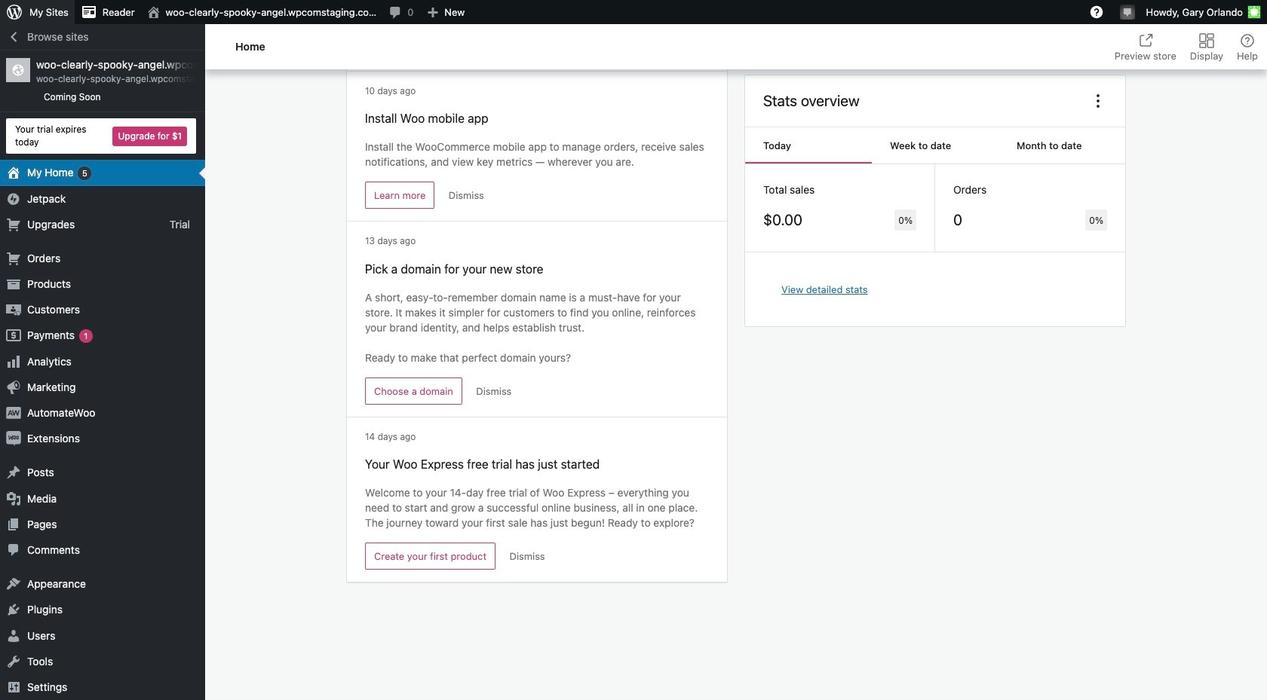 Task type: locate. For each thing, give the bounding box(es) containing it.
display options image
[[1198, 32, 1216, 50]]

menu
[[347, 0, 727, 583]]

notification image
[[1122, 5, 1134, 17]]

toolbar navigation
[[0, 0, 1268, 27]]

tab list
[[1106, 24, 1268, 69], [745, 128, 1126, 164]]

1 vertical spatial tab list
[[745, 128, 1126, 164]]

0 vertical spatial tab list
[[1106, 24, 1268, 69]]



Task type: describe. For each thing, give the bounding box(es) containing it.
choose which values to display image
[[1089, 92, 1108, 110]]



